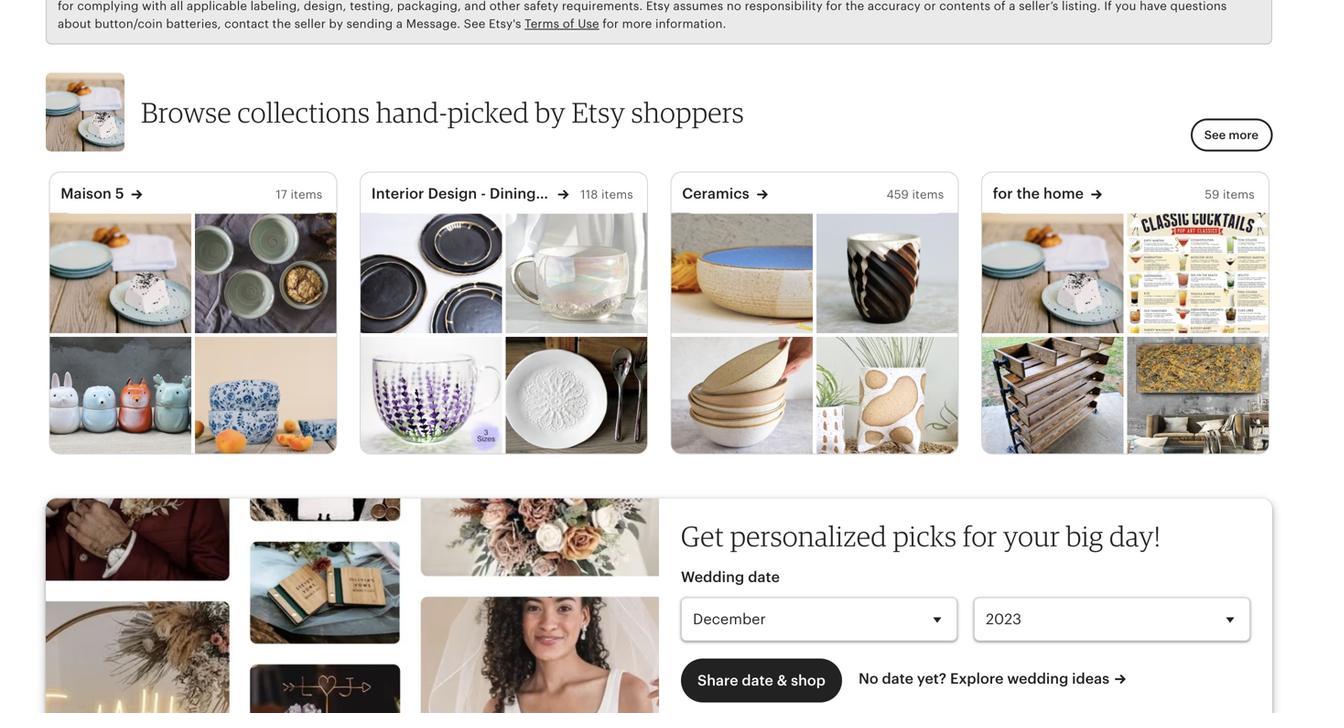 Task type: describe. For each thing, give the bounding box(es) containing it.
459
[[887, 188, 909, 201]]

ceramic dessert light blue plates set, pottery light blue dessert plates set, pottery cake plates, ceramic serving dish,  holiday gift image for 5
[[50, 213, 191, 333]]

big
[[1067, 519, 1104, 553]]

browse collections hand-picked by etsy shoppers
[[141, 95, 744, 129]]

share date & shop button
[[681, 659, 842, 703]]

118
[[581, 188, 598, 201]]

your
[[1004, 519, 1061, 553]]

maison 5
[[61, 185, 124, 202]]

yet?
[[917, 671, 947, 687]]

118 items
[[581, 188, 633, 201]]

5
[[115, 185, 124, 202]]

information.
[[656, 17, 727, 31]]

browse
[[141, 95, 232, 129]]

explore
[[950, 671, 1004, 687]]

3 items from the left
[[912, 188, 944, 201]]

interior design - dining room
[[372, 185, 581, 202]]

terms of use for more information.
[[525, 17, 727, 31]]

for for more
[[603, 17, 619, 31]]

ceramic dessert light blue bowls set, set of 2, pottery light blue dessert bowls, pottery serving dish, ceramic serving dish, gift for her image
[[195, 213, 336, 333]]

no date yet? explore wedding ideas link
[[859, 658, 1126, 690]]

dining
[[490, 185, 536, 202]]

home
[[1044, 185, 1084, 202]]

17
[[276, 188, 287, 201]]

by
[[535, 95, 566, 129]]

17 items
[[276, 188, 323, 201]]

rustic ceramic plate snow white lace dessert plate pottery serving plate image
[[506, 337, 647, 457]]

no date yet? explore wedding ideas
[[859, 671, 1110, 687]]

day!
[[1110, 519, 1161, 553]]

no
[[859, 671, 879, 687]]

wedding date
[[681, 569, 780, 586]]

design
[[428, 185, 477, 202]]

date for no
[[882, 671, 914, 687]]

personalized
[[730, 519, 887, 553]]

&
[[777, 673, 788, 689]]

picks
[[893, 519, 957, 553]]

459 items
[[887, 188, 944, 201]]

share date & shop
[[698, 673, 826, 689]]

ideas
[[1072, 671, 1110, 687]]

of
[[563, 17, 575, 31]]

59
[[1205, 188, 1220, 201]]



Task type: vqa. For each thing, say whether or not it's contained in the screenshot.
HELPFUL?
no



Task type: locate. For each thing, give the bounding box(es) containing it.
etsy
[[572, 95, 626, 129]]

share
[[698, 673, 739, 689]]

items right 459 at right
[[912, 188, 944, 201]]

personalized christmas gift for mom, flowers coffee mug, personalized christmas grandma gift image
[[361, 337, 502, 457]]

terms of use link
[[525, 17, 599, 31]]

more
[[622, 17, 652, 31], [1229, 128, 1259, 142]]

woodland animals storage set, fox bear hedgehog rabbit racoon elk, pottery tea coffee sugar canister with lid, moving gift image
[[50, 337, 191, 457]]

for left the
[[993, 185, 1013, 202]]

1 ceramic dessert light blue plates set, pottery light blue dessert plates set, pottery cake plates, ceramic serving dish,  holiday gift image from the left
[[50, 213, 191, 333]]

use
[[578, 17, 599, 31]]

handmade reclaimed cubbies wood shoe stand / rack / organizer with pipe stand legs image
[[982, 337, 1124, 457]]

more inside see more link
[[1229, 128, 1259, 142]]

date right no
[[882, 671, 914, 687]]

0 horizontal spatial more
[[622, 17, 652, 31]]

room
[[540, 185, 581, 202]]

interior
[[372, 185, 424, 202]]

aura prism cappuccino mug | handmade mug for a unique and artistic way to enjoy your favorite hot beverage with a touch of natural beauty image
[[506, 213, 647, 333]]

2 items from the left
[[602, 188, 633, 201]]

pottery blue rustic bowl set, ceramic blue serving dish set, ceramic bowls set, set of two, pottery serving dish, holiday gift image
[[195, 337, 336, 457]]

cow piglet planter | desert sand and speckles in white image
[[817, 337, 958, 457]]

items right '17'
[[291, 188, 323, 201]]

for
[[603, 17, 619, 31], [993, 185, 1013, 202], [963, 519, 998, 553]]

1 vertical spatial more
[[1229, 128, 1259, 142]]

ceramics
[[682, 185, 750, 202]]

0 vertical spatial more
[[622, 17, 652, 31]]

-
[[481, 185, 486, 202]]

date left '&'
[[742, 673, 774, 689]]

wedding
[[681, 569, 745, 586]]

shop
[[791, 673, 826, 689]]

large ceramic bowl | wide serving bowl | speckled bowl | handmade ceramic bowl | salad bowl | fruit bowl | wedding present | housewarming image
[[671, 337, 813, 457]]

cocktails poster, classic cocktails print, drink recipes, cocktails art, cocktail gifts, drinks guide, cocktail menu, kitchen poster image
[[1127, 213, 1269, 333]]

see more
[[1205, 128, 1259, 142]]

for left your
[[963, 519, 998, 553]]

for the home
[[993, 185, 1084, 202]]

date inside button
[[742, 673, 774, 689]]

maison
[[61, 185, 112, 202]]

4 items from the left
[[1223, 188, 1255, 201]]

ceramic bowl, blue bowl, pottery bowl , salad bowl, fruit bowl, serving bowl, christmas gift, decorating bowl, large bowl, pottery bowl image
[[671, 213, 813, 333]]

see more link
[[1191, 118, 1273, 152]]

shoppers
[[632, 95, 744, 129]]

date for wedding
[[748, 569, 780, 586]]

spiral mug - ceramic cup -  pottery tea mug - black and white pottery - coffee cup - latte mug - seashell-shaped - hygge - nature home decor image
[[817, 213, 958, 333]]

for for your
[[963, 519, 998, 553]]

0 horizontal spatial ceramic dessert light blue plates set, pottery light blue dessert plates set, pottery cake plates, ceramic serving dish,  holiday gift image
[[50, 213, 191, 333]]

1 horizontal spatial ceramic dessert light blue plates set, pottery light blue dessert plates set, pottery cake plates, ceramic serving dish,  holiday gift image
[[982, 213, 1124, 333]]

assortment of wedding items that are available on etsy image
[[46, 499, 659, 713]]

1 items from the left
[[291, 188, 323, 201]]

acrylic painting jackson pollock abstract painting 96" handmade blue luxury style large modern wall art unique living room décor image
[[1127, 337, 1269, 457]]

1 vertical spatial for
[[993, 185, 1013, 202]]

picked
[[448, 95, 529, 129]]

ceramic dessert light blue plates set, pottery light blue dessert plates set, pottery cake plates, ceramic serving dish,  holiday gift image
[[50, 213, 191, 333], [982, 213, 1124, 333]]

terms
[[525, 17, 560, 31]]

wedding
[[1008, 671, 1069, 687]]

2 ceramic dessert light blue plates set, pottery light blue dessert plates set, pottery cake plates, ceramic serving dish,  holiday gift image from the left
[[982, 213, 1124, 333]]

2 vertical spatial for
[[963, 519, 998, 553]]

date for share
[[742, 673, 774, 689]]

date
[[748, 569, 780, 586], [882, 671, 914, 687], [742, 673, 774, 689]]

date right "wedding"
[[748, 569, 780, 586]]

0 vertical spatial for
[[603, 17, 619, 31]]

see
[[1205, 128, 1226, 142]]

items for 5
[[291, 188, 323, 201]]

more right see
[[1229, 128, 1259, 142]]

items for the
[[1223, 188, 1255, 201]]

the
[[1017, 185, 1040, 202]]

59 items
[[1205, 188, 1255, 201]]

get
[[681, 519, 725, 553]]

items
[[291, 188, 323, 201], [602, 188, 633, 201], [912, 188, 944, 201], [1223, 188, 1255, 201]]

dinner set - gold edge black rustic handmade handcrafted stoneware plate, satin black matte glaze, natural nordic, dinner/cake/salad plates image
[[361, 213, 502, 333]]

ceramic dessert light blue plates set, pottery light blue dessert plates set, pottery cake plates, ceramic serving dish,  holiday gift image for the
[[982, 213, 1124, 333]]

items right '118'
[[602, 188, 633, 201]]

hand-
[[376, 95, 448, 129]]

ceramic dessert light blue plates set, pottery light blue dessert plates set, pottery cake plates, ceramic serving dish,  holiday gift image down 5
[[50, 213, 191, 333]]

collections
[[238, 95, 370, 129]]

ceramic dessert light blue plates set, pottery light blue dessert plates set, pottery cake plates, ceramic serving dish,  holiday gift image down 'home'
[[982, 213, 1124, 333]]

items right 59 at the top right of page
[[1223, 188, 1255, 201]]

1 horizontal spatial more
[[1229, 128, 1259, 142]]

for right use on the left top
[[603, 17, 619, 31]]

items for design
[[602, 188, 633, 201]]

more right use on the left top
[[622, 17, 652, 31]]

get personalized picks for your big day!
[[681, 519, 1161, 553]]



